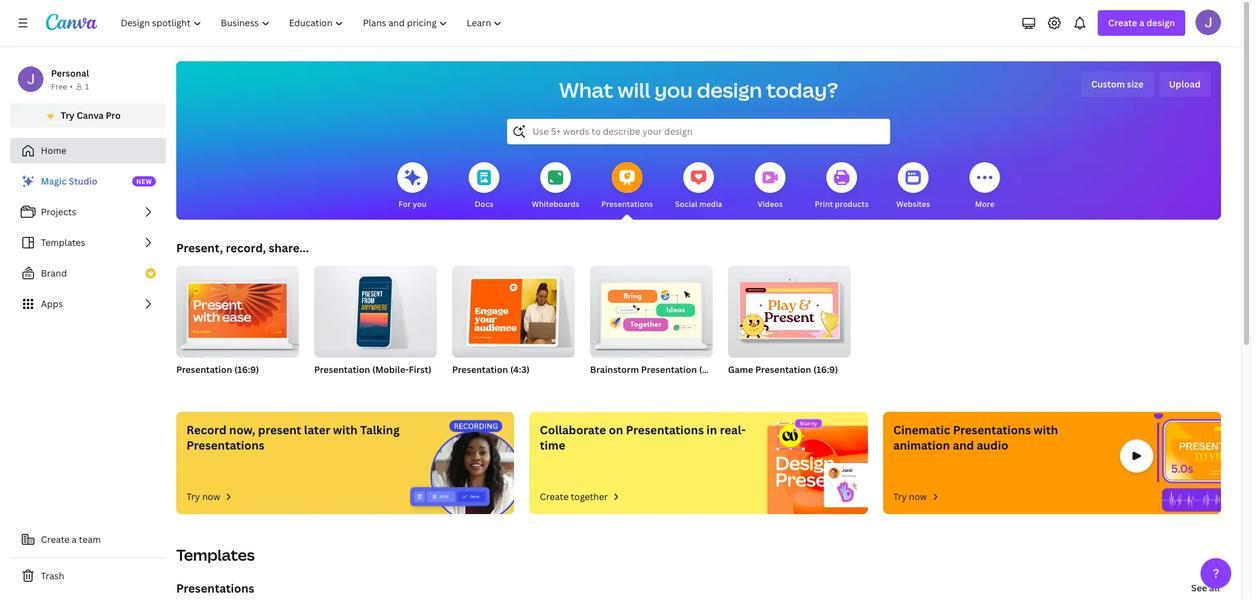 Task type: locate. For each thing, give the bounding box(es) containing it.
1 horizontal spatial a
[[1140, 17, 1145, 29]]

1 horizontal spatial try
[[187, 491, 200, 503]]

1 with from the left
[[333, 422, 358, 438]]

1 horizontal spatial templates
[[176, 544, 255, 565]]

templates
[[41, 236, 85, 249], [176, 544, 255, 565]]

free
[[51, 81, 67, 92]]

presentations inside collaborate on presentations in real- time
[[626, 422, 704, 438]]

present
[[258, 422, 301, 438]]

present, record, share...
[[176, 240, 309, 256]]

1 horizontal spatial ×
[[611, 380, 614, 391]]

present,
[[176, 240, 223, 256]]

px inside brainstorm presentation (16:9) 1920 × 1080 px
[[637, 380, 646, 391]]

upload
[[1169, 78, 1201, 90]]

list
[[10, 169, 166, 317]]

size
[[1127, 78, 1144, 90]]

2 presentation from the left
[[314, 364, 370, 376]]

1080 inside 'presentation (mobile-first) 1080 × 1920 px'
[[314, 380, 334, 391]]

presentation (16:9)
[[176, 364, 259, 376]]

0 horizontal spatial templates
[[41, 236, 85, 249]]

with inside the cinematic presentations with animation and audio
[[1034, 422, 1059, 438]]

1 horizontal spatial (16:9)
[[699, 364, 724, 376]]

create for create a team
[[41, 533, 70, 546]]

0 horizontal spatial 1080
[[314, 380, 334, 391]]

now
[[202, 491, 220, 503], [909, 491, 927, 503]]

templates link
[[10, 230, 166, 256]]

a inside create a team button
[[72, 533, 77, 546]]

group for game presentation (16:9)
[[728, 261, 851, 358]]

design inside dropdown button
[[1147, 17, 1176, 29]]

1 vertical spatial you
[[413, 199, 427, 210]]

media
[[700, 199, 723, 210]]

1
[[85, 81, 89, 92]]

2 × from the left
[[611, 380, 614, 391]]

2 horizontal spatial (16:9)
[[814, 364, 838, 376]]

presentation inside brainstorm presentation (16:9) 1920 × 1080 px
[[641, 364, 697, 376]]

presentations
[[601, 199, 653, 210], [626, 422, 704, 438], [953, 422, 1031, 438], [187, 438, 265, 453], [176, 581, 254, 596]]

1 horizontal spatial try now
[[894, 491, 927, 503]]

top level navigation element
[[112, 10, 513, 36]]

1 1920 from the left
[[341, 380, 359, 391]]

1 1080 from the left
[[314, 380, 334, 391]]

×
[[336, 380, 339, 391], [611, 380, 614, 391]]

brainstorm
[[590, 364, 639, 376]]

presentations inside record now, present later with talking presentations
[[187, 438, 265, 453]]

first)
[[409, 364, 432, 376]]

px for brainstorm
[[637, 380, 646, 391]]

for
[[399, 199, 411, 210]]

(16:9)
[[234, 364, 259, 376], [699, 364, 724, 376], [814, 364, 838, 376]]

presentation up record
[[176, 364, 232, 376]]

px down brainstorm
[[637, 380, 646, 391]]

1 vertical spatial a
[[72, 533, 77, 546]]

0 horizontal spatial (16:9)
[[234, 364, 259, 376]]

brainstorm presentation (16:9) 1920 × 1080 px
[[590, 364, 724, 391]]

a
[[1140, 17, 1145, 29], [72, 533, 77, 546]]

1 now from the left
[[202, 491, 220, 503]]

presentation inside presentation (16:9) group
[[176, 364, 232, 376]]

(16:9) inside brainstorm presentation (16:9) 1920 × 1080 px
[[699, 364, 724, 376]]

1 horizontal spatial design
[[1147, 17, 1176, 29]]

2 with from the left
[[1034, 422, 1059, 438]]

0 horizontal spatial create
[[41, 533, 70, 546]]

projects
[[41, 206, 76, 218]]

create up custom size
[[1109, 17, 1138, 29]]

create a team
[[41, 533, 101, 546]]

brainstorm presentation (16:9) group
[[590, 261, 724, 392]]

0 horizontal spatial now
[[202, 491, 220, 503]]

you
[[655, 76, 693, 103], [413, 199, 427, 210]]

canva
[[77, 109, 104, 121]]

1080 up later
[[314, 380, 334, 391]]

5 group from the left
[[728, 261, 851, 358]]

for you
[[399, 199, 427, 210]]

with inside record now, present later with talking presentations
[[333, 422, 358, 438]]

px up talking on the left bottom
[[361, 380, 370, 391]]

a left the team
[[72, 533, 77, 546]]

magic studio
[[41, 175, 97, 187]]

0 horizontal spatial a
[[72, 533, 77, 546]]

0 vertical spatial you
[[655, 76, 693, 103]]

2 px from the left
[[637, 380, 646, 391]]

you right for
[[413, 199, 427, 210]]

print
[[815, 199, 833, 210]]

group
[[176, 261, 299, 358], [314, 261, 437, 358], [452, 261, 575, 358], [590, 261, 713, 358], [728, 261, 851, 358]]

2 horizontal spatial try
[[894, 491, 907, 503]]

px
[[361, 380, 370, 391], [637, 380, 646, 391]]

pro
[[106, 109, 121, 121]]

templates down projects
[[41, 236, 85, 249]]

create inside the "create a design" dropdown button
[[1109, 17, 1138, 29]]

apps link
[[10, 291, 166, 317]]

1080 down brainstorm
[[616, 380, 635, 391]]

a inside the "create a design" dropdown button
[[1140, 17, 1145, 29]]

1 horizontal spatial now
[[909, 491, 927, 503]]

presentation right 'game'
[[756, 364, 812, 376]]

1920
[[341, 380, 359, 391], [590, 380, 609, 391]]

presentation inside the presentation (4:3) group
[[452, 364, 508, 376]]

social media
[[675, 199, 723, 210]]

0 horizontal spatial px
[[361, 380, 370, 391]]

create
[[1109, 17, 1138, 29], [540, 491, 569, 503], [41, 533, 70, 546]]

0 vertical spatial design
[[1147, 17, 1176, 29]]

try now for cinematic presentations with animation and audio
[[894, 491, 927, 503]]

list containing magic studio
[[10, 169, 166, 317]]

0 horizontal spatial with
[[333, 422, 358, 438]]

presentation (mobile-first) 1080 × 1920 px
[[314, 364, 432, 391]]

× inside brainstorm presentation (16:9) 1920 × 1080 px
[[611, 380, 614, 391]]

presentation for presentation (mobile-first) 1080 × 1920 px
[[314, 364, 370, 376]]

presentation left (mobile-
[[314, 364, 370, 376]]

× inside 'presentation (mobile-first) 1080 × 1920 px'
[[336, 380, 339, 391]]

design up search search field
[[697, 76, 762, 103]]

1 vertical spatial design
[[697, 76, 762, 103]]

studio
[[69, 175, 97, 187]]

try
[[61, 109, 75, 121], [187, 491, 200, 503], [894, 491, 907, 503]]

for you button
[[397, 153, 428, 220]]

1 × from the left
[[336, 380, 339, 391]]

animation
[[894, 438, 950, 453]]

0 vertical spatial a
[[1140, 17, 1145, 29]]

try for cinematic presentations with animation and audio
[[894, 491, 907, 503]]

4 presentation from the left
[[641, 364, 697, 376]]

2 vertical spatial create
[[41, 533, 70, 546]]

0 horizontal spatial 1920
[[341, 380, 359, 391]]

1080
[[314, 380, 334, 391], [616, 380, 635, 391]]

try now
[[187, 491, 220, 503], [894, 491, 927, 503]]

1 (16:9) from the left
[[234, 364, 259, 376]]

with
[[333, 422, 358, 438], [1034, 422, 1059, 438]]

2 1920 from the left
[[590, 380, 609, 391]]

today?
[[767, 76, 838, 103]]

3 presentation from the left
[[452, 364, 508, 376]]

2 now from the left
[[909, 491, 927, 503]]

2 group from the left
[[314, 261, 437, 358]]

0 horizontal spatial design
[[697, 76, 762, 103]]

in
[[707, 422, 717, 438]]

1920 inside brainstorm presentation (16:9) 1920 × 1080 px
[[590, 380, 609, 391]]

with right later
[[333, 422, 358, 438]]

videos
[[758, 199, 783, 210]]

(mobile-
[[372, 364, 409, 376]]

0 horizontal spatial you
[[413, 199, 427, 210]]

4 group from the left
[[590, 261, 713, 358]]

create inside create a team button
[[41, 533, 70, 546]]

magic
[[41, 175, 67, 187]]

0 horizontal spatial try
[[61, 109, 75, 121]]

with right audio
[[1034, 422, 1059, 438]]

try now for record now, present later with talking presentations
[[187, 491, 220, 503]]

create left the team
[[41, 533, 70, 546]]

px inside 'presentation (mobile-first) 1080 × 1920 px'
[[361, 380, 370, 391]]

group inside brainstorm presentation (16:9) group
[[590, 261, 713, 358]]

3 group from the left
[[452, 261, 575, 358]]

presentation inside 'presentation (mobile-first) 1080 × 1920 px'
[[314, 364, 370, 376]]

1 vertical spatial create
[[540, 491, 569, 503]]

templates up presentations link
[[176, 544, 255, 565]]

(16:9) for brainstorm presentation (16:9) 1920 × 1080 px
[[699, 364, 724, 376]]

1 group from the left
[[176, 261, 299, 358]]

5 presentation from the left
[[756, 364, 812, 376]]

1 horizontal spatial with
[[1034, 422, 1059, 438]]

2 1080 from the left
[[616, 380, 635, 391]]

1 horizontal spatial px
[[637, 380, 646, 391]]

websites button
[[897, 153, 930, 220]]

a up 'size' on the right
[[1140, 17, 1145, 29]]

1 horizontal spatial 1080
[[616, 380, 635, 391]]

0 horizontal spatial ×
[[336, 380, 339, 391]]

will
[[618, 76, 651, 103]]

presentation
[[176, 364, 232, 376], [314, 364, 370, 376], [452, 364, 508, 376], [641, 364, 697, 376], [756, 364, 812, 376]]

presentation (mobile-first) group
[[314, 261, 437, 392]]

presentations link
[[176, 581, 254, 596]]

0 vertical spatial create
[[1109, 17, 1138, 29]]

presentations inside the cinematic presentations with animation and audio
[[953, 422, 1031, 438]]

2 (16:9) from the left
[[699, 364, 724, 376]]

1 try now from the left
[[187, 491, 220, 503]]

game presentation (16:9) group
[[728, 261, 851, 392]]

None search field
[[507, 119, 891, 144]]

try canva pro button
[[10, 103, 166, 128]]

3 (16:9) from the left
[[814, 364, 838, 376]]

design
[[1147, 17, 1176, 29], [697, 76, 762, 103]]

•
[[70, 81, 73, 92]]

2 try now from the left
[[894, 491, 927, 503]]

1 px from the left
[[361, 380, 370, 391]]

2 horizontal spatial create
[[1109, 17, 1138, 29]]

create a design
[[1109, 17, 1176, 29]]

whiteboards
[[532, 199, 580, 210]]

cinematic
[[894, 422, 951, 438]]

create left together
[[540, 491, 569, 503]]

0 horizontal spatial try now
[[187, 491, 220, 503]]

you right will on the top of page
[[655, 76, 693, 103]]

0 vertical spatial templates
[[41, 236, 85, 249]]

1 presentation from the left
[[176, 364, 232, 376]]

design left the jacob simon icon
[[1147, 17, 1176, 29]]

1 horizontal spatial 1920
[[590, 380, 609, 391]]

presentation left (4:3)
[[452, 364, 508, 376]]

personal
[[51, 67, 89, 79]]

presentation right brainstorm
[[641, 364, 697, 376]]

presentation for presentation (16:9)
[[176, 364, 232, 376]]

brand
[[41, 267, 67, 279]]

real-
[[720, 422, 746, 438]]

1 horizontal spatial create
[[540, 491, 569, 503]]



Task type: describe. For each thing, give the bounding box(es) containing it.
game presentation (16:9)
[[728, 364, 838, 376]]

presentation (4:3)
[[452, 364, 530, 376]]

1080 inside brainstorm presentation (16:9) 1920 × 1080 px
[[616, 380, 635, 391]]

create a design button
[[1098, 10, 1186, 36]]

now for cinematic presentations with animation and audio
[[909, 491, 927, 503]]

record now, present later with talking presentations
[[187, 422, 400, 453]]

home
[[41, 144, 67, 157]]

new
[[136, 177, 152, 186]]

create together
[[540, 491, 608, 503]]

more button
[[970, 153, 1000, 220]]

projects link
[[10, 199, 166, 225]]

trash link
[[10, 563, 166, 589]]

free •
[[51, 81, 73, 92]]

websites
[[897, 199, 930, 210]]

docs button
[[469, 153, 500, 220]]

now for record now, present later with talking presentations
[[202, 491, 220, 503]]

create for create together
[[540, 491, 569, 503]]

time
[[540, 438, 566, 453]]

on
[[609, 422, 623, 438]]

presentation inside game presentation (16:9) group
[[756, 364, 812, 376]]

group for presentation (mobile-first)
[[314, 261, 437, 358]]

group for presentation (4:3)
[[452, 261, 575, 358]]

presentation (4:3) group
[[452, 261, 575, 392]]

create a team button
[[10, 527, 166, 553]]

brand link
[[10, 261, 166, 286]]

record,
[[226, 240, 266, 256]]

presentations button
[[601, 153, 653, 220]]

(16:9) for game presentation (16:9)
[[814, 364, 838, 376]]

collaborate on presentations in real- time
[[540, 422, 746, 453]]

see all
[[1192, 582, 1220, 594]]

team
[[79, 533, 101, 546]]

see all link
[[1190, 576, 1222, 599]]

jacob simon image
[[1196, 10, 1222, 35]]

try inside button
[[61, 109, 75, 121]]

try canva pro
[[61, 109, 121, 121]]

videos button
[[755, 153, 786, 220]]

audio
[[977, 438, 1009, 453]]

home link
[[10, 138, 166, 164]]

more
[[975, 199, 995, 210]]

later
[[304, 422, 331, 438]]

presentation (16:9) group
[[176, 261, 299, 392]]

record
[[187, 422, 226, 438]]

try for record now, present later with talking presentations
[[187, 491, 200, 503]]

talking
[[360, 422, 400, 438]]

trash
[[41, 570, 64, 582]]

px for presentation
[[361, 380, 370, 391]]

× for presentation
[[336, 380, 339, 391]]

and
[[953, 438, 974, 453]]

custom size button
[[1081, 72, 1154, 97]]

docs
[[475, 199, 494, 210]]

a for team
[[72, 533, 77, 546]]

(4:3)
[[510, 364, 530, 376]]

share...
[[269, 240, 309, 256]]

social
[[675, 199, 698, 210]]

(16:9) inside group
[[234, 364, 259, 376]]

all
[[1210, 582, 1220, 594]]

whiteboards button
[[532, 153, 580, 220]]

see
[[1192, 582, 1208, 594]]

1920 inside 'presentation (mobile-first) 1080 × 1920 px'
[[341, 380, 359, 391]]

× for brainstorm
[[611, 380, 614, 391]]

a for design
[[1140, 17, 1145, 29]]

cinematic presentations with animation and audio
[[894, 422, 1059, 453]]

what will you design today?
[[559, 76, 838, 103]]

products
[[835, 199, 869, 210]]

group for brainstorm presentation (16:9)
[[590, 261, 713, 358]]

group for presentation (16:9)
[[176, 261, 299, 358]]

Search search field
[[533, 119, 865, 144]]

collaborate
[[540, 422, 606, 438]]

1 vertical spatial templates
[[176, 544, 255, 565]]

apps
[[41, 298, 63, 310]]

you inside button
[[413, 199, 427, 210]]

custom size
[[1092, 78, 1144, 90]]

social media button
[[675, 153, 723, 220]]

custom
[[1092, 78, 1125, 90]]

upload button
[[1159, 72, 1211, 97]]

print products
[[815, 199, 869, 210]]

what
[[559, 76, 614, 103]]

presentation for presentation (4:3)
[[452, 364, 508, 376]]

create for create a design
[[1109, 17, 1138, 29]]

print products button
[[815, 153, 869, 220]]

1 horizontal spatial you
[[655, 76, 693, 103]]

now,
[[229, 422, 255, 438]]

together
[[571, 491, 608, 503]]

game
[[728, 364, 754, 376]]



Task type: vqa. For each thing, say whether or not it's contained in the screenshot.
'Videos' button
yes



